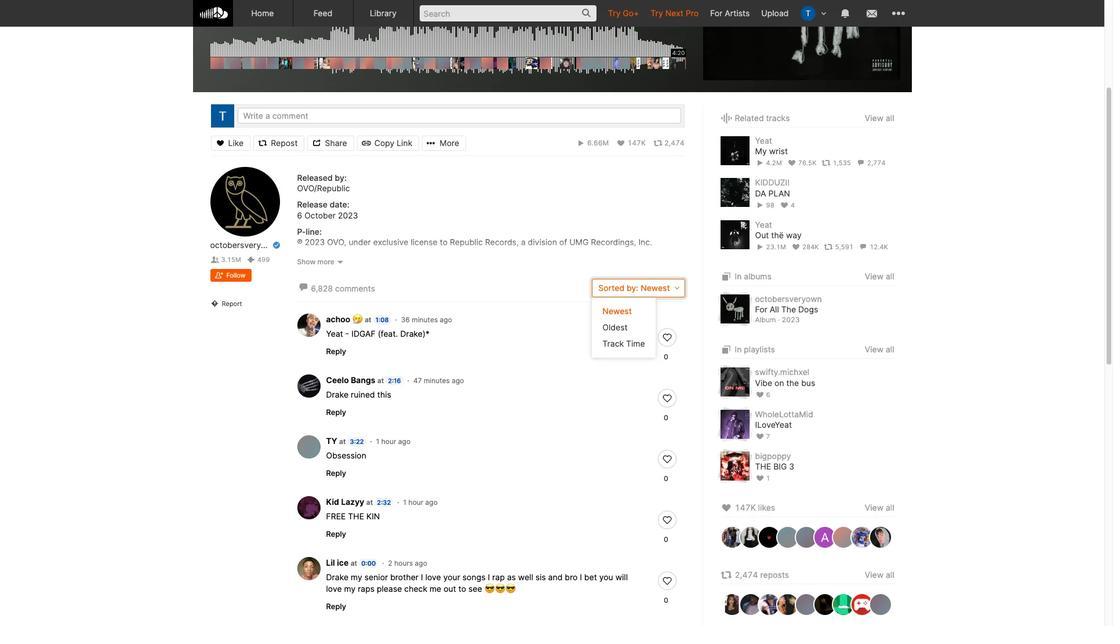 Task type: locate. For each thing, give the bounding box(es) containing it.
2 horizontal spatial i
[[580, 572, 582, 582]]

0 vertical spatial minutes
[[412, 315, 438, 324]]

sound image
[[721, 111, 733, 125]]

1 vertical spatial 2,474
[[735, 570, 758, 580]]

· inside ty at 3:22 · 1 hour ago
[[370, 437, 372, 446]]

2023 down date:
[[338, 210, 358, 220]]

284k link
[[792, 243, 819, 251]]

reposts
[[761, 570, 789, 580]]

in for in albums
[[735, 271, 742, 281]]

6 link
[[755, 391, 771, 399]]

tj limegrover's avatar element
[[795, 526, 818, 549]]

1 vertical spatial yeat
[[755, 220, 772, 230]]

· left 47
[[407, 376, 409, 385]]

set image left in playlists
[[721, 343, 733, 357]]

ice
[[337, 558, 349, 568]]

2 view from the top
[[865, 271, 884, 281]]

1 vertical spatial by:
[[627, 283, 639, 293]]

0 vertical spatial newest
[[641, 283, 670, 293]]

out thë way element
[[721, 220, 750, 249]]

set image for in playlists
[[721, 343, 733, 357]]

1 horizontal spatial by:
[[627, 283, 639, 293]]

ago inside ty at 3:22 · 1 hour ago
[[398, 437, 411, 446]]

4 view from the top
[[865, 503, 884, 513]]

ruined
[[351, 390, 375, 399]]

my wrist element
[[721, 136, 750, 165]]

0 vertical spatial set image
[[721, 270, 733, 284]]

license
[[411, 237, 438, 247]]

yeat inside yeat my wrist
[[755, 136, 772, 146]]

2 try from the left
[[651, 8, 663, 18]]

set image
[[721, 270, 733, 284], [721, 343, 733, 357]]

go+
[[623, 8, 639, 18]]

1 horizontal spatial 1
[[403, 498, 407, 507]]

1 vertical spatial to
[[459, 584, 466, 594]]

1 right 3:22
[[376, 437, 380, 446]]

4 0 from the top
[[664, 535, 669, 544]]

1 in from the top
[[735, 271, 742, 281]]

upload
[[762, 8, 789, 18]]

minutes right 47
[[424, 376, 450, 385]]

like
[[228, 138, 244, 148]]

3 view all from the top
[[865, 345, 895, 354]]

i left bet
[[580, 572, 582, 582]]

1 try from the left
[[608, 8, 621, 18]]

iloveyeat
[[755, 420, 792, 430]]

0 vertical spatial my
[[351, 572, 362, 582]]

jay'ceon pettaway's avatar element
[[832, 594, 855, 617]]

drake)*
[[400, 329, 430, 339]]

(feat.
[[378, 329, 398, 339]]

at right '🤧'
[[365, 315, 372, 324]]

in left albums
[[735, 271, 742, 281]]

· right 2:32 link
[[397, 498, 399, 507]]

related tracks
[[735, 113, 790, 123]]

47
[[414, 376, 422, 385]]

0
[[664, 352, 669, 361], [664, 413, 669, 422], [664, 474, 669, 483], [664, 535, 669, 544], [664, 596, 669, 605]]

next
[[666, 8, 684, 18]]

set image for in albums
[[721, 270, 733, 284]]

all for related tracks
[[886, 113, 895, 123]]

try left the go+
[[608, 8, 621, 18]]

1 inside the bigpoppy the big 3 1
[[766, 475, 771, 483]]

· inside lil ice at 0:00 · 2 hours ago
[[382, 559, 384, 568]]

reply for drake ruined this
[[326, 408, 346, 417]]

0 horizontal spatial by:
[[335, 173, 347, 183]]

my left the raps
[[344, 584, 356, 594]]

to
[[440, 237, 448, 247], [459, 584, 466, 594]]

oldest link
[[592, 319, 656, 336]]

thë
[[772, 230, 784, 240]]

5 view all from the top
[[865, 570, 895, 580]]

octobersveryown's avatar element
[[210, 167, 280, 237]]

da
[[755, 188, 766, 198]]

view all for 2,474 reposts
[[865, 570, 895, 580]]

reply for yeat - idgaf (feat. drake)*
[[326, 347, 346, 356]]

5 all from the top
[[886, 570, 895, 580]]

2023 down the "line:"
[[305, 237, 325, 247]]

drake inside drake my senior brother i love your songs i rap as well sis and bro i bet you will love my raps please check me out to see 😎😎😎
[[326, 572, 349, 582]]

drake for drake my senior brother i love your songs i rap as well sis and bro i bet you will love my raps please check me out to see 😎😎😎
[[326, 572, 349, 582]]

octobersveryown link up the
[[755, 294, 822, 304]]

yeat link
[[755, 136, 772, 146], [755, 220, 772, 230]]

drake down lil ice link
[[326, 572, 349, 582]]

i up check
[[421, 572, 423, 582]]

drake for drake ruined this
[[326, 390, 349, 399]]

0 horizontal spatial 2,474
[[665, 138, 685, 147]]

· inside 'ceelo bangs at 2:16 · 47 minutes ago'
[[407, 376, 409, 385]]

user 377636864's avatar element
[[832, 526, 855, 549]]

0 horizontal spatial 6
[[297, 210, 302, 220]]

hour right 3:22
[[381, 437, 396, 446]]

0 horizontal spatial i
[[421, 572, 423, 582]]

1 horizontal spatial to
[[459, 584, 466, 594]]

1 horizontal spatial 147k
[[735, 503, 756, 513]]

1 vertical spatial drake
[[326, 572, 349, 582]]

p-line: ℗ 2023 ovo, under exclusive license to republic records, a division of umg recordings, inc.
[[297, 227, 652, 247]]

· for kin
[[397, 498, 399, 507]]

1 horizontal spatial 2023
[[338, 210, 358, 220]]

0 vertical spatial by:
[[335, 173, 347, 183]]

2 0 from the top
[[664, 413, 669, 422]]

3 0 from the top
[[664, 474, 669, 483]]

0 vertical spatial in
[[735, 271, 742, 281]]

1 0 from the top
[[664, 352, 669, 361]]

octobersveryown link up 3.15m on the left of page
[[210, 240, 277, 251]]

newest up oldest
[[603, 306, 632, 316]]

reply down -
[[326, 347, 346, 356]]

1 vertical spatial hour
[[409, 498, 423, 507]]

in playlists
[[735, 345, 775, 355]]

track stats element
[[466, 135, 685, 150], [755, 157, 895, 170], [755, 199, 895, 212], [755, 241, 895, 254]]

1 all from the top
[[886, 113, 895, 123]]

1 vertical spatial in
[[735, 345, 742, 355]]

by: inside released by: ovo/republic
[[335, 173, 347, 183]]

2 yeat link from the top
[[755, 220, 772, 230]]

track time
[[603, 339, 645, 348]]

5 reply from the top
[[326, 602, 346, 611]]

147k for 147k
[[628, 138, 646, 147]]

at inside achoo 🤧 at 1:08 · 36 minutes ago
[[365, 315, 372, 324]]

1 vertical spatial octobersveryown link
[[755, 294, 822, 304]]

3 reply from the top
[[326, 468, 346, 478]]

0 horizontal spatial hour
[[381, 437, 396, 446]]

ovo/republic
[[297, 183, 350, 193]]

reply link down obsession
[[326, 468, 346, 478]]

view for playlists
[[865, 345, 884, 354]]

at right "ice"
[[351, 559, 357, 568]]

the for bigpoppy
[[755, 462, 771, 472]]

the inside the bigpoppy the big 3 1
[[755, 462, 771, 472]]

1 vertical spatial set image
[[721, 343, 733, 357]]

try left the next
[[651, 8, 663, 18]]

1 vertical spatial for
[[755, 305, 768, 315]]

hour right 2:32
[[409, 498, 423, 507]]

track stats element containing 23.1m
[[755, 241, 895, 254]]

umg
[[570, 237, 589, 247]]

g0ne.'s avatar element
[[739, 526, 762, 549]]

2,474 right repost image
[[735, 570, 758, 580]]

release date: 6 october 2023
[[297, 200, 358, 220]]

comments
[[335, 284, 375, 294]]

1 horizontal spatial octobersveryown link
[[755, 294, 822, 304]]

reply link for drake ruined this
[[326, 408, 346, 417]]

newest up the newest link
[[641, 283, 670, 293]]

3 all from the top
[[886, 345, 895, 354]]

0 horizontal spatial octobersveryown link
[[210, 240, 277, 251]]

all for in playlists
[[886, 345, 895, 354]]

1 right 2:32
[[403, 498, 407, 507]]

yeat link for out
[[755, 220, 772, 230]]

ago for this
[[452, 376, 464, 385]]

yeat for out thë way
[[755, 220, 772, 230]]

None search field
[[414, 0, 603, 26]]

drake
[[326, 390, 349, 399], [326, 572, 349, 582]]

minutes
[[412, 315, 438, 324], [424, 376, 450, 385]]

feed link
[[293, 0, 353, 27]]

0 vertical spatial tara schultz's avatar element
[[801, 6, 816, 21]]

1 vertical spatial tara schultz's avatar element
[[211, 104, 234, 128]]

track stats element containing 4.2m
[[755, 157, 895, 170]]

0 horizontal spatial try
[[608, 8, 621, 18]]

1 vertical spatial 6
[[766, 391, 771, 399]]

tara schultz's avatar element
[[801, 6, 816, 21], [211, 104, 234, 128]]

2 view all from the top
[[865, 271, 895, 281]]

yeat link up out
[[755, 220, 772, 230]]

bus
[[802, 378, 816, 388]]

2 in from the top
[[735, 345, 742, 355]]

bro
[[565, 572, 578, 582]]

0 vertical spatial yeat
[[755, 136, 772, 146]]

1 vertical spatial 147k
[[735, 503, 756, 513]]

for all the dogs link
[[755, 305, 818, 315]]

all for 2,474 reposts
[[886, 570, 895, 580]]

track stats element for yeat out thë way
[[755, 241, 895, 254]]

0 horizontal spatial love
[[326, 584, 342, 594]]

0 vertical spatial 2023
[[338, 210, 358, 220]]

reply link for yeat - idgaf (feat. drake)*
[[326, 347, 346, 356]]

repost
[[271, 138, 298, 148]]

yeat up my
[[755, 136, 772, 146]]

brother
[[390, 572, 419, 582]]

2j likio paralminiou's avatar element
[[758, 594, 781, 617]]

lukaharkin's avatar element
[[869, 526, 892, 549]]

ago for idgaf
[[440, 315, 452, 324]]

· right 3:22
[[370, 437, 372, 446]]

2,474
[[665, 138, 685, 147], [735, 570, 758, 580]]

at left 2:16 on the left bottom of the page
[[377, 376, 384, 385]]

1 horizontal spatial hour
[[409, 498, 423, 507]]

in left playlists
[[735, 345, 742, 355]]

release
[[297, 200, 328, 210]]

minutes for drake ruined this
[[424, 376, 450, 385]]

6
[[297, 210, 302, 220], [766, 391, 771, 399]]

share button
[[308, 135, 354, 150]]

at inside lil ice at 0:00 · 2 hours ago
[[351, 559, 357, 568]]

tbd ayden's avatar element
[[739, 594, 762, 617]]

1 view from the top
[[865, 113, 884, 123]]

6,828 comments
[[311, 284, 375, 294]]

· for senior
[[382, 559, 384, 568]]

try for try go+
[[608, 8, 621, 18]]

3 view from the top
[[865, 345, 884, 354]]

i left rap
[[488, 572, 490, 582]]

try for try next pro
[[651, 8, 663, 18]]

bigpoppy link
[[755, 451, 791, 461]]

hour inside ty at 3:22 · 1 hour ago
[[381, 437, 396, 446]]

2,774 link
[[857, 159, 886, 167]]

· inside kid lazyy at 2:32 · 1 hour ago
[[397, 498, 399, 507]]

0 vertical spatial octobersveryown
[[210, 240, 277, 250]]

147k left 2,474 link
[[628, 138, 646, 147]]

vibe on the bus element
[[721, 368, 750, 397]]

0 horizontal spatial 2023
[[305, 237, 325, 247]]

ago inside kid lazyy at 2:32 · 1 hour ago
[[425, 498, 438, 507]]

repost image
[[721, 569, 733, 583]]

0 for yeat - idgaf (feat. drake)*
[[664, 352, 669, 361]]

1 horizontal spatial newest
[[641, 283, 670, 293]]

at inside 'ceelo bangs at 2:16 · 47 minutes ago'
[[377, 376, 384, 385]]

miles gabriel's avatar element
[[721, 526, 744, 549]]

2:16 link
[[386, 376, 403, 386]]

5 0 from the top
[[664, 596, 669, 605]]

to right license
[[440, 237, 448, 247]]

view all for in albums
[[865, 271, 895, 281]]

ceelo bangs link
[[326, 375, 375, 385]]

1 horizontal spatial 6
[[766, 391, 771, 399]]

track stats element containing 6.66m
[[466, 135, 685, 150]]

yeat link up my
[[755, 136, 772, 146]]

1 down the big 3 link
[[766, 475, 771, 483]]

swifty.michxel
[[755, 367, 810, 377]]

drake down the "ceelo"
[[326, 390, 349, 399]]

1 vertical spatial minutes
[[424, 376, 450, 385]]

daina's avatar element
[[813, 594, 837, 617]]

2 vertical spatial 1
[[403, 498, 407, 507]]

· left 36
[[395, 315, 397, 324]]

2 set image from the top
[[721, 343, 733, 357]]

ago for kin
[[425, 498, 438, 507]]

0 vertical spatial the
[[755, 462, 771, 472]]

0 vertical spatial 6
[[297, 210, 302, 220]]

track stats element containing 98
[[755, 199, 895, 212]]

5 reply link from the top
[[326, 602, 346, 611]]

147k right "like" image
[[735, 503, 756, 513]]

0 vertical spatial 1
[[376, 437, 380, 446]]

1 vertical spatial 2023
[[305, 237, 325, 247]]

· inside achoo 🤧 at 1:08 · 36 minutes ago
[[395, 315, 397, 324]]

6 down vibe
[[766, 391, 771, 399]]

under
[[349, 237, 371, 247]]

track stats element for yeat my wrist
[[755, 157, 895, 170]]

1 set image from the top
[[721, 270, 733, 284]]

minutes inside 'ceelo bangs at 2:16 · 47 minutes ago'
[[424, 376, 450, 385]]

reply link for obsession
[[326, 468, 346, 478]]

1 drake from the top
[[326, 390, 349, 399]]

2 horizontal spatial 1
[[766, 475, 771, 483]]

0 horizontal spatial octobersveryown
[[210, 240, 277, 250]]

1 horizontal spatial octobersveryown
[[755, 294, 822, 304]]

obsession
[[326, 451, 366, 460]]

6 up 'p-' in the left of the page
[[297, 210, 302, 220]]

4 reply link from the top
[[326, 529, 346, 539]]

2 reply from the top
[[326, 408, 346, 417]]

0 horizontal spatial the
[[348, 511, 364, 521]]

my up the raps
[[351, 572, 362, 582]]

1 vertical spatial octobersveryown
[[755, 294, 822, 304]]

4 view all from the top
[[865, 503, 895, 513]]

on
[[775, 378, 784, 388]]

2 reply link from the top
[[326, 408, 346, 417]]

1 reply link from the top
[[326, 347, 346, 356]]

ago inside achoo 🤧 at 1:08 · 36 minutes ago
[[440, 315, 452, 324]]

republic
[[450, 237, 483, 247]]

1 vertical spatial 1
[[766, 475, 771, 483]]

ty at 3:22 · 1 hour ago
[[326, 436, 411, 446]]

0 vertical spatial love
[[425, 572, 441, 582]]

at left 2:32
[[366, 498, 373, 507]]

ago right 2:32 link
[[425, 498, 438, 507]]

reply down obsession
[[326, 468, 346, 478]]

out thë way link
[[755, 230, 802, 241]]

yeat inside yeat out thë way
[[755, 220, 772, 230]]

ago right 36
[[440, 315, 452, 324]]

all for in albums
[[886, 271, 895, 281]]

1 horizontal spatial i
[[488, 572, 490, 582]]

set image left in albums
[[721, 270, 733, 284]]

octobersveryown
[[210, 240, 277, 250], [755, 294, 822, 304]]

2 i from the left
[[488, 572, 490, 582]]

reply link down drake ruined this
[[326, 408, 346, 417]]

ago right hours
[[415, 559, 427, 568]]

ago right 3:22 'link'
[[398, 437, 411, 446]]

kidduzi! da plan
[[755, 178, 790, 198]]

by: for sorted
[[627, 283, 639, 293]]

show more link
[[297, 257, 685, 267]]

view all for related tracks
[[865, 113, 895, 123]]

2 vertical spatial 2023
[[782, 315, 800, 324]]

all
[[770, 305, 779, 315]]

1 reply from the top
[[326, 347, 346, 356]]

follow button
[[210, 269, 251, 282]]

1 vertical spatial love
[[326, 584, 342, 594]]

1 for big
[[766, 475, 771, 483]]

4 all from the top
[[886, 503, 895, 513]]

reply for drake my senior brother i love your songs i rap as well sis and bro i bet you will love my raps please check me out to see 😎😎😎
[[326, 602, 346, 611]]

yeat link for my
[[755, 136, 772, 146]]

1 vertical spatial the
[[348, 511, 364, 521]]

tracks
[[766, 113, 790, 123]]

Search search field
[[420, 5, 597, 21]]

in albums
[[735, 271, 772, 281]]

6 inside release date: 6 october 2023
[[297, 210, 302, 220]]

tara schultz's avatar element up 'like' button
[[211, 104, 234, 128]]

yeat left -
[[326, 329, 343, 339]]

2:32
[[377, 499, 391, 507]]

ago inside 'ceelo bangs at 2:16 · 47 minutes ago'
[[452, 376, 464, 385]]

0 horizontal spatial 1
[[376, 437, 380, 446]]

love down lil ice link
[[326, 584, 342, 594]]

reply link down -
[[326, 347, 346, 356]]

ceelo bangs's avatar element
[[297, 375, 320, 398]]

1 horizontal spatial for
[[755, 305, 768, 315]]

at inside kid lazyy at 2:32 · 1 hour ago
[[366, 498, 373, 507]]

499
[[257, 256, 270, 264]]

lil ice's avatar element
[[297, 557, 320, 580]]

1 yeat link from the top
[[755, 136, 772, 146]]

5 view from the top
[[865, 570, 884, 580]]

minutes inside achoo 🤧 at 1:08 · 36 minutes ago
[[412, 315, 438, 324]]

reply for free the kin
[[326, 529, 346, 539]]

reply link for drake my senior brother i love your songs i rap as well sis and bro i bet you will love my raps please check me out to see 😎😎😎
[[326, 602, 346, 611]]

view for albums
[[865, 271, 884, 281]]

ceelo
[[326, 375, 349, 385]]

0 vertical spatial for
[[710, 8, 723, 18]]

1 inside kid lazyy at 2:32 · 1 hour ago
[[403, 498, 407, 507]]

0 horizontal spatial to
[[440, 237, 448, 247]]

user 450773481's avatar element
[[776, 526, 799, 549]]

147k
[[628, 138, 646, 147], [735, 503, 756, 513]]

ago right 47
[[452, 376, 464, 385]]

0 vertical spatial hour
[[381, 437, 396, 446]]

octobersveryown up 3.15m on the left of page
[[210, 240, 277, 250]]

reply down drake ruined this
[[326, 408, 346, 417]]

love up me
[[425, 572, 441, 582]]

i
[[421, 572, 423, 582], [488, 572, 490, 582], [580, 572, 582, 582]]

for
[[710, 8, 723, 18], [755, 305, 768, 315]]

1 horizontal spatial the
[[755, 462, 771, 472]]

reply link down lil ice link
[[326, 602, 346, 611]]

1 vertical spatial yeat link
[[755, 220, 772, 230]]

at right "ty"
[[339, 437, 346, 446]]

the down lazyy
[[348, 511, 364, 521]]

· left 2
[[382, 559, 384, 568]]

newest
[[641, 283, 670, 293], [603, 306, 632, 316]]

for left artists
[[710, 8, 723, 18]]

the up 1 'link'
[[755, 462, 771, 472]]

to right out
[[459, 584, 466, 594]]

4 reply from the top
[[326, 529, 346, 539]]

0 horizontal spatial 147k
[[628, 138, 646, 147]]

ago inside lil ice at 0:00 · 2 hours ago
[[415, 559, 427, 568]]

yeat up out
[[755, 220, 772, 230]]

for up album · on the bottom right of page
[[755, 305, 768, 315]]

octobersveryown up the
[[755, 294, 822, 304]]

released
[[297, 173, 333, 183]]

1 inside ty at 3:22 · 1 hour ago
[[376, 437, 380, 446]]

minutes up drake)*
[[412, 315, 438, 324]]

2,474 right 147k link
[[665, 138, 685, 147]]

by: right sorted
[[627, 283, 639, 293]]

tara schultz's avatar element right upload link
[[801, 6, 816, 21]]

1 view all from the top
[[865, 113, 895, 123]]

3
[[789, 462, 795, 472]]

at for lazyy
[[366, 498, 373, 507]]

0 vertical spatial 2,474
[[665, 138, 685, 147]]

lil
[[326, 558, 335, 568]]

follow
[[226, 272, 246, 280]]

2 all from the top
[[886, 271, 895, 281]]

0 horizontal spatial newest
[[603, 306, 632, 316]]

0 vertical spatial 147k
[[628, 138, 646, 147]]

drake - idgaf (feat. yeat) element
[[703, 0, 900, 81]]

2023 down the
[[782, 315, 800, 324]]

0 vertical spatial yeat link
[[755, 136, 772, 146]]

reply down lil ice link
[[326, 602, 346, 611]]

0 horizontal spatial for
[[710, 8, 723, 18]]

reply link down free
[[326, 529, 346, 539]]

0 vertical spatial to
[[440, 237, 448, 247]]

a
[[521, 237, 526, 247]]

1 horizontal spatial try
[[651, 8, 663, 18]]

2 horizontal spatial 2023
[[782, 315, 800, 324]]

line:
[[306, 227, 322, 236]]

hour inside kid lazyy at 2:32 · 1 hour ago
[[409, 498, 423, 507]]

3 reply link from the top
[[326, 468, 346, 478]]

1
[[376, 437, 380, 446], [766, 475, 771, 483], [403, 498, 407, 507]]

2 drake from the top
[[326, 572, 349, 582]]

by: up 'ovo/republic'
[[335, 173, 347, 183]]

0 vertical spatial drake
[[326, 390, 349, 399]]

view for reposts
[[865, 570, 884, 580]]

idgaf
[[352, 329, 376, 339]]

1 link
[[755, 475, 771, 483]]

reply down free
[[326, 529, 346, 539]]

2 vertical spatial yeat
[[326, 329, 343, 339]]

1 horizontal spatial 2,474
[[735, 570, 758, 580]]

284k
[[803, 243, 819, 251]]

76.5k link
[[787, 159, 817, 167]]



Task type: describe. For each thing, give the bounding box(es) containing it.
feed
[[314, 8, 332, 18]]

p-
[[297, 227, 306, 236]]

at inside ty at 3:22 · 1 hour ago
[[339, 437, 346, 446]]

147k link
[[617, 138, 646, 148]]

division
[[528, 237, 557, 247]]

1 vertical spatial my
[[344, 584, 356, 594]]

dogs
[[799, 305, 818, 315]]

1,535
[[833, 159, 851, 167]]

playlists
[[744, 345, 775, 355]]

kpradoo's avatar element
[[721, 594, 744, 617]]

0 for drake ruined this
[[664, 413, 669, 422]]

songs
[[463, 572, 486, 582]]

you
[[600, 572, 613, 582]]

swifty.michxel link
[[755, 367, 810, 377]]

copy link
[[374, 138, 412, 148]]

swifty.michxel vibe on the bus 6
[[755, 367, 816, 399]]

2:32 link
[[375, 498, 393, 507]]

track
[[603, 339, 624, 348]]

bigpoppy the big 3 1
[[755, 451, 795, 483]]

6.66m
[[587, 138, 609, 147]]

1 horizontal spatial love
[[425, 572, 441, 582]]

499 link
[[246, 256, 270, 264]]

wrist
[[769, 146, 788, 156]]

3.15m link
[[210, 256, 241, 264]]

me
[[430, 584, 441, 594]]

😎😎😎
[[485, 584, 516, 594]]

october
[[305, 210, 336, 220]]

try next pro
[[651, 8, 699, 18]]

share
[[325, 138, 347, 148]]

ausain maples's avatar element
[[813, 526, 837, 549]]

🤧
[[352, 314, 363, 324]]

like button
[[211, 135, 251, 150]]

· for idgaf
[[395, 315, 397, 324]]

yeat for my wrist
[[755, 136, 772, 146]]

for inside octobersveryown for all the dogs album · 2023
[[755, 305, 768, 315]]

2023 inside p-line: ℗ 2023 ovo, under exclusive license to republic records, a division of umg recordings, inc.
[[305, 237, 325, 247]]

home link
[[233, 0, 293, 27]]

ago for senior
[[415, 559, 427, 568]]

as
[[507, 572, 516, 582]]

2,474 for 2,474 reposts
[[735, 570, 758, 580]]

by: for released
[[335, 173, 347, 183]]

bangs
[[351, 375, 375, 385]]

upload link
[[756, 0, 795, 26]]

reply link for free the kin
[[326, 529, 346, 539]]

copy
[[374, 138, 395, 148]]

iloveyeat element
[[721, 410, 750, 439]]

the
[[787, 378, 799, 388]]

wholelottamid iloveyeat 7
[[755, 409, 813, 441]]

3 i from the left
[[580, 572, 582, 582]]

0 horizontal spatial tara schultz's avatar element
[[211, 104, 234, 128]]

hours
[[394, 559, 413, 568]]

achoo
[[326, 314, 350, 324]]

more
[[318, 257, 335, 266]]

2023 inside release date: 6 october 2023
[[338, 210, 358, 220]]

℗
[[297, 237, 303, 247]]

achoo 🤧 link
[[326, 314, 363, 324]]

oldest
[[603, 322, 628, 332]]

2
[[388, 559, 393, 568]]

Write a comment text field
[[237, 108, 681, 124]]

big
[[774, 462, 787, 472]]

ceelo bangs at 2:16 · 47 minutes ago
[[326, 375, 464, 385]]

jamiabouutt's avatar element
[[869, 594, 892, 617]]

free
[[326, 511, 346, 521]]

view all for in playlists
[[865, 345, 895, 354]]

sorted
[[599, 283, 625, 293]]

view for likes
[[865, 503, 884, 513]]

king opp's avatar element
[[776, 594, 799, 617]]

ngc fronto's avatar element
[[758, 526, 781, 549]]

recordings,
[[591, 237, 636, 247]]

view all for 147k likes
[[865, 503, 895, 513]]

yeat - idgaf (feat. drake)*
[[326, 329, 430, 339]]

scammyr's avatar element
[[850, 594, 874, 617]]

of
[[560, 237, 567, 247]]

track stats element for kidduzi! da plan
[[755, 199, 895, 212]]

octobersveryown for octobersveryown for all the dogs album · 2023
[[755, 294, 822, 304]]

check
[[404, 584, 427, 594]]

library link
[[353, 0, 414, 27]]

0 vertical spatial octobersveryown link
[[210, 240, 277, 251]]

1 vertical spatial newest
[[603, 306, 632, 316]]

2,774
[[868, 159, 886, 167]]

at for 🤧
[[365, 315, 372, 324]]

achoo 🤧's avatar element
[[297, 314, 320, 337]]

drake ruined this
[[326, 390, 391, 399]]

all for 147k likes
[[886, 503, 895, 513]]

to inside drake my senior brother i love your songs i rap as well sis and bro i bet you will love my raps please check me out to see 😎😎😎
[[459, 584, 466, 594]]

6 inside swifty.michxel vibe on the bus 6
[[766, 391, 771, 399]]

rap
[[492, 572, 505, 582]]

0 for free the kin
[[664, 535, 669, 544]]

at for bangs
[[377, 376, 384, 385]]

try go+ link
[[603, 0, 645, 26]]

ty's avatar element
[[297, 435, 320, 459]]

1 horizontal spatial tara schultz's avatar element
[[801, 6, 816, 21]]

sis
[[536, 572, 546, 582]]

show more
[[297, 257, 335, 266]]

7
[[766, 433, 771, 441]]

pro
[[686, 8, 699, 18]]

147k for 147k likes
[[735, 503, 756, 513]]

12.4k
[[870, 243, 888, 251]]

octobersveryown for octobersveryown
[[210, 240, 277, 250]]

0 for obsession
[[664, 474, 669, 483]]

van gerber's avatar element
[[850, 526, 874, 549]]

albums
[[744, 271, 772, 281]]

4 link
[[780, 201, 795, 209]]

report
[[222, 300, 242, 308]]

3:22 link
[[348, 437, 366, 446]]

lil ice link
[[326, 558, 349, 568]]

inc.
[[639, 237, 652, 247]]

kid
[[326, 497, 339, 507]]

the for free
[[348, 511, 364, 521]]

senior
[[365, 572, 388, 582]]

kid lazyy's avatar element
[[297, 496, 320, 520]]

track time link
[[592, 336, 656, 352]]

vibe
[[755, 378, 773, 388]]

yeat out thë way
[[755, 220, 802, 240]]

released by: ovo/republic
[[297, 173, 350, 193]]

wholelottamid link
[[755, 409, 813, 419]]

home
[[251, 8, 274, 18]]

76.5k
[[798, 159, 817, 167]]

reply for obsession
[[326, 468, 346, 478]]

the big 3 element
[[721, 452, 750, 481]]

view for tracks
[[865, 113, 884, 123]]

juan mendoza's avatar element
[[795, 594, 818, 617]]

· for this
[[407, 376, 409, 385]]

in for in playlists
[[735, 345, 742, 355]]

copy link button
[[357, 135, 419, 150]]

related
[[735, 113, 764, 123]]

out
[[755, 230, 769, 240]]

records,
[[485, 237, 519, 247]]

1 i from the left
[[421, 572, 423, 582]]

to inside p-line: ℗ 2023 ovo, under exclusive license to republic records, a division of umg recordings, inc.
[[440, 237, 448, 247]]

0 for drake my senior brother i love your songs i rap as well sis and bro i bet you will love my raps please check me out to see 😎😎😎
[[664, 596, 669, 605]]

at for ice
[[351, 559, 357, 568]]

comment image
[[297, 282, 309, 294]]

minutes for yeat - idgaf (feat. drake)*
[[412, 315, 438, 324]]

98
[[766, 201, 775, 209]]

2023 inside octobersveryown for all the dogs album · 2023
[[782, 315, 800, 324]]

my
[[755, 146, 767, 156]]

for all the dogs element
[[721, 295, 750, 324]]

1 for 3:22
[[376, 437, 380, 446]]

like image
[[721, 501, 733, 515]]

plan
[[769, 188, 790, 198]]

try go+
[[608, 8, 639, 18]]

show
[[297, 257, 316, 266]]

da plan element
[[721, 178, 750, 207]]

2,474 for 2,474
[[665, 138, 685, 147]]



Task type: vqa. For each thing, say whether or not it's contained in the screenshot.


